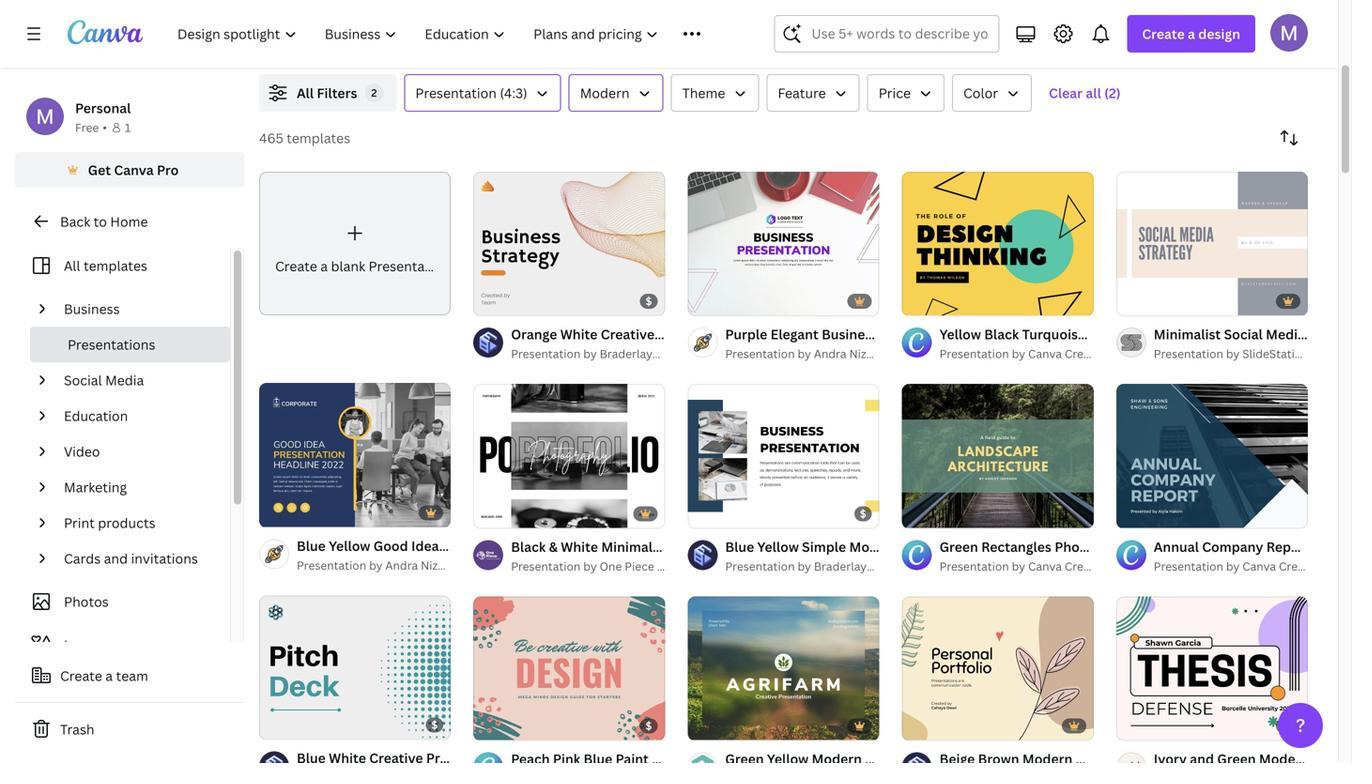 Task type: locate. For each thing, give the bounding box(es) containing it.
0 horizontal spatial business
[[64, 300, 120, 318]]

presentation by slidestation link
[[1155, 345, 1310, 364]]

a left team
[[106, 668, 113, 685]]

create a blank presentation element
[[259, 172, 451, 316]]

(4:3) down the yellow black turquoise triangles creative presentation image
[[967, 326, 996, 344]]

creative for the yellow black turquoise triangles creative presentation image
[[1065, 346, 1111, 362]]

0 vertical spatial create
[[1143, 25, 1185, 43]]

1 horizontal spatial andra
[[814, 346, 847, 362]]

$ for peach pink blue paint creative presentation image at the left bottom
[[646, 719, 652, 733]]

presentation by canva creative studio link for green rectangles photo landscape architecture presentation
[[940, 557, 1149, 576]]

a inside create a team button
[[106, 668, 113, 685]]

a for blank
[[321, 258, 328, 275]]

0 horizontal spatial create
[[60, 668, 102, 685]]

create a team
[[60, 668, 148, 685]]

back
[[60, 213, 90, 231]]

presentation by canva creative studio link for the yellow black turquoise triangles creative presentation image
[[940, 345, 1149, 364]]

1 of 12 link up yellow
[[259, 383, 451, 527]]

1 vertical spatial braderlayout
[[814, 559, 886, 574]]

0 horizontal spatial a
[[106, 668, 113, 685]]

presentation by andra nizam creative link down good
[[297, 556, 503, 575]]

0 horizontal spatial templates
[[84, 257, 147, 275]]

0 vertical spatial braderlayout
[[600, 346, 671, 362]]

0 horizontal spatial 12
[[293, 505, 305, 519]]

creative for green rectangles photo landscape architecture presentation
[[1065, 559, 1111, 574]]

business link
[[56, 291, 219, 327]]

2 presentation by canva creative studio link from the top
[[940, 557, 1149, 576]]

maria williams image
[[1271, 14, 1309, 51]]

1 of 14 link
[[474, 384, 666, 528]]

presentation
[[416, 84, 497, 102], [369, 258, 450, 275], [882, 326, 964, 344], [726, 346, 795, 362], [511, 346, 581, 362], [940, 346, 1010, 362], [1155, 346, 1224, 362], [442, 537, 525, 555], [297, 558, 367, 573], [726, 559, 795, 574], [511, 559, 581, 574], [940, 559, 1010, 574], [1155, 559, 1224, 574]]

11
[[1151, 718, 1162, 732]]

(4:3) inside the purple elegant business presentation (4:3) presentation by andra nizam creative
[[967, 326, 996, 344]]

black & white minimalist elegant photographer portofolio presentation image
[[474, 384, 666, 528]]

nizam down purple elegant business presentation (4:3) link
[[850, 346, 883, 362]]

by
[[798, 346, 812, 362], [584, 346, 597, 362], [1013, 346, 1026, 362], [1227, 346, 1240, 362], [369, 558, 383, 573], [798, 559, 812, 574], [584, 559, 597, 574], [1013, 559, 1026, 574], [1227, 559, 1240, 574]]

1 horizontal spatial 1 of 12
[[701, 293, 733, 307]]

1 of 10 link
[[474, 172, 666, 316], [903, 172, 1094, 316], [688, 384, 880, 528], [903, 384, 1094, 528], [474, 597, 666, 741], [903, 597, 1094, 741]]

all down back
[[64, 257, 80, 275]]

1 of 10 for the orange white creative professional modern business digital marketing agency presentation template image
[[487, 293, 520, 307]]

1 vertical spatial presentation by canva creative studio
[[940, 559, 1149, 574]]

0 vertical spatial presentation by braderlayout studio
[[511, 346, 710, 362]]

all templates link
[[26, 248, 219, 284]]

1 vertical spatial 1 of 12 link
[[259, 383, 451, 527]]

business
[[64, 300, 120, 318], [822, 326, 879, 344]]

creative
[[886, 346, 932, 362], [1065, 346, 1111, 362], [457, 558, 503, 573], [1065, 559, 1111, 574], [1280, 559, 1325, 574]]

annual company report professional presentation in blue white dark blue professional style image
[[1117, 384, 1309, 528]]

templates down all filters
[[287, 129, 351, 147]]

business right elegant at top right
[[822, 326, 879, 344]]

theme
[[683, 84, 726, 102]]

a inside "create a design" dropdown button
[[1189, 25, 1196, 43]]

of for annual company report professional presentation in blue white dark blue professional style "image"
[[1138, 506, 1148, 520]]

0 horizontal spatial nizam
[[421, 558, 455, 573]]

of for green yellow modern farming presentation 4:3 image at right bottom
[[709, 718, 720, 732]]

create left design
[[1143, 25, 1185, 43]]

0 horizontal spatial presentation by braderlayout studio
[[511, 346, 710, 362]]

clear all (2) button
[[1040, 74, 1131, 112]]

beige brown modern creative illustration personal portfolio presentation template image
[[903, 597, 1094, 741]]

a inside create a blank presentation element
[[321, 258, 328, 275]]

0 vertical spatial all
[[297, 84, 314, 102]]

theme button
[[671, 74, 760, 112]]

(4:3) inside blue yellow good idea presentation (4:3) presentation by andra nizam creative
[[528, 537, 556, 555]]

presentation by braderlayout studio link
[[511, 345, 710, 364], [726, 557, 924, 576]]

good
[[374, 537, 408, 555]]

a for design
[[1189, 25, 1196, 43]]

1 horizontal spatial all
[[297, 84, 314, 102]]

1
[[125, 120, 131, 135], [701, 293, 707, 307], [487, 293, 492, 307], [916, 293, 921, 307], [272, 505, 278, 519], [701, 506, 707, 520], [487, 506, 492, 520], [916, 506, 921, 520], [1130, 506, 1136, 520], [701, 718, 707, 732], [487, 718, 492, 732], [916, 718, 921, 732], [1130, 718, 1136, 732]]

2 horizontal spatial a
[[1189, 25, 1196, 43]]

0 horizontal spatial all
[[64, 257, 80, 275]]

10
[[508, 293, 520, 307], [937, 293, 949, 307], [722, 506, 735, 520], [937, 506, 949, 520], [508, 718, 520, 732], [937, 718, 949, 732]]

1 of 10
[[487, 293, 520, 307], [916, 293, 949, 307], [701, 506, 735, 520], [916, 506, 949, 520], [487, 718, 520, 732], [916, 718, 949, 732]]

presentation (4:3)
[[416, 84, 528, 102]]

presentation by braderlayout studio
[[511, 346, 710, 362], [726, 559, 924, 574]]

2 vertical spatial a
[[106, 668, 113, 685]]

1 horizontal spatial braderlayout
[[814, 559, 886, 574]]

0 horizontal spatial 1 of 12
[[272, 505, 305, 519]]

of for purple elegant business presentation (4:3) image
[[709, 293, 720, 307]]

2 vertical spatial (4:3)
[[528, 537, 556, 555]]

studio
[[674, 346, 710, 362], [1114, 346, 1149, 362], [888, 559, 924, 574], [1114, 559, 1149, 574]]

andra
[[814, 346, 847, 362], [386, 558, 418, 573]]

orange white creative professional modern business digital marketing agency presentation template image
[[474, 172, 666, 316]]

presentation by braderlayout studio for the orange white creative professional modern business digital marketing agency presentation template image
[[511, 346, 710, 362]]

1 for the yellow black turquoise triangles creative presentation image
[[916, 293, 921, 307]]

marketing
[[64, 479, 127, 497]]

presentation by canva creative studio
[[940, 346, 1149, 362], [940, 559, 1149, 574]]

1 for beige brown modern creative illustration personal portfolio presentation template image
[[916, 718, 921, 732]]

presentation by andra nizam creative link down elegant at top right
[[726, 345, 932, 364]]

create for create a design
[[1143, 25, 1185, 43]]

1 vertical spatial (4:3)
[[967, 326, 996, 344]]

1 vertical spatial presentation by braderlayout studio
[[726, 559, 924, 574]]

design
[[657, 559, 694, 574]]

1 of 11
[[1130, 718, 1162, 732]]

all left filters at top left
[[297, 84, 314, 102]]

print products link
[[56, 505, 219, 541]]

education
[[64, 407, 128, 425]]

$ for blue white creative professional modern business agency pitch deck presentation template image
[[432, 718, 438, 732]]

trash
[[60, 721, 95, 739]]

10 for the presentation by canva creative studio link corresponding to the yellow black turquoise triangles creative presentation image
[[937, 293, 949, 307]]

1 vertical spatial create
[[275, 258, 317, 275]]

and
[[104, 550, 128, 568]]

0 vertical spatial presentation by canva creative studio
[[940, 346, 1149, 362]]

templates down back to home
[[84, 257, 147, 275]]

get
[[88, 161, 111, 179]]

None search field
[[775, 15, 1000, 53]]

stud
[[1328, 559, 1353, 574]]

social media link
[[56, 363, 219, 398]]

1 vertical spatial presentation by braderlayout studio link
[[726, 557, 924, 576]]

1 vertical spatial presentation by andra nizam creative link
[[297, 556, 503, 575]]

blue yellow good idea presentation (4:3) presentation by andra nizam creative
[[297, 537, 556, 573]]

1 presentation by canva creative studio link from the top
[[940, 345, 1149, 364]]

1 for black & white minimalist elegant photographer portofolio presentation
[[487, 506, 492, 520]]

nizam
[[850, 346, 883, 362], [421, 558, 455, 573]]

a left the blank at left top
[[321, 258, 328, 275]]

0 vertical spatial 12
[[722, 293, 733, 307]]

by for minimalist social media strategy presentation with soft colors image
[[1227, 346, 1240, 362]]

12
[[722, 293, 733, 307], [293, 505, 305, 519]]

clear
[[1050, 84, 1083, 102]]

cards
[[64, 550, 101, 568]]

of for blue yellow good idea presentation (4:3) image
[[280, 505, 291, 519]]

1 vertical spatial 12
[[293, 505, 305, 519]]

creative inside presentation by canva creative stud link
[[1280, 559, 1325, 574]]

0 vertical spatial presentation by braderlayout studio link
[[511, 345, 710, 364]]

0 vertical spatial andra
[[814, 346, 847, 362]]

1 of 25 link
[[1117, 384, 1309, 528]]

1 for ivory and green modern thesis defense presentation image
[[1130, 718, 1136, 732]]

0 vertical spatial (4:3)
[[500, 84, 528, 102]]

andra down purple elegant business presentation (4:3) link
[[814, 346, 847, 362]]

465
[[259, 129, 284, 147]]

0 horizontal spatial presentation by braderlayout studio link
[[511, 345, 710, 364]]

1 for peach pink blue paint creative presentation image at the left bottom
[[487, 718, 492, 732]]

of
[[709, 293, 720, 307], [495, 293, 505, 307], [924, 293, 934, 307], [280, 505, 291, 519], [709, 506, 720, 520], [495, 506, 505, 520], [924, 506, 934, 520], [1138, 506, 1148, 520], [709, 718, 720, 732], [495, 718, 505, 732], [924, 718, 934, 732], [1138, 718, 1148, 732]]

Sort by button
[[1271, 119, 1309, 157]]

of for peach pink blue paint creative presentation image at the left bottom
[[495, 718, 505, 732]]

presentation by canva creative studio for the yellow black turquoise triangles creative presentation image
[[940, 346, 1149, 362]]

create inside create a blank presentation element
[[275, 258, 317, 275]]

get canva pro
[[88, 161, 179, 179]]

•
[[103, 120, 107, 135]]

1 of 12 up purple
[[701, 293, 733, 307]]

purple elegant business presentation (4:3) presentation by andra nizam creative
[[726, 326, 996, 362]]

1 vertical spatial templates
[[84, 257, 147, 275]]

print
[[64, 514, 95, 532]]

1 horizontal spatial a
[[321, 258, 328, 275]]

create inside "create a design" dropdown button
[[1143, 25, 1185, 43]]

home
[[110, 213, 148, 231]]

1 horizontal spatial presentation by andra nizam creative link
[[726, 345, 932, 364]]

presentation inside button
[[416, 84, 497, 102]]

andra down good
[[386, 558, 418, 573]]

0 vertical spatial templates
[[287, 129, 351, 147]]

creative inside blue yellow good idea presentation (4:3) presentation by andra nizam creative
[[457, 558, 503, 573]]

(4:3) up presentation by one piece design
[[528, 537, 556, 555]]

1 vertical spatial nizam
[[421, 558, 455, 573]]

2 filter options selected element
[[365, 84, 384, 102]]

nizam down blue yellow good idea presentation (4:3) "link"
[[421, 558, 455, 573]]

1 vertical spatial all
[[64, 257, 80, 275]]

of for the yellow black turquoise triangles creative presentation image
[[924, 293, 934, 307]]

1 vertical spatial a
[[321, 258, 328, 275]]

0 vertical spatial presentation by andra nizam creative link
[[726, 345, 932, 364]]

free
[[75, 120, 99, 135]]

1 vertical spatial andra
[[386, 558, 418, 573]]

create
[[1143, 25, 1185, 43], [275, 258, 317, 275], [60, 668, 102, 685]]

presentation by braderlayout studio link for the orange white creative professional modern business digital marketing agency presentation template image
[[511, 345, 710, 364]]

0 horizontal spatial 1 of 12 link
[[259, 383, 451, 527]]

create left the blank at left top
[[275, 258, 317, 275]]

presentation by canva creative studio link
[[940, 345, 1149, 364], [940, 557, 1149, 576]]

1 of 25
[[1130, 506, 1163, 520]]

1 horizontal spatial nizam
[[850, 346, 883, 362]]

1 horizontal spatial presentation by braderlayout studio
[[726, 559, 924, 574]]

1 of 12 link up elegant at top right
[[688, 172, 880, 316]]

braderlayout for blue yellow simple modern professional business company presentation template image
[[814, 559, 886, 574]]

get canva pro button
[[15, 152, 244, 188]]

1 horizontal spatial templates
[[287, 129, 351, 147]]

1 horizontal spatial business
[[822, 326, 879, 344]]

2 horizontal spatial create
[[1143, 25, 1185, 43]]

andra inside the purple elegant business presentation (4:3) presentation by andra nizam creative
[[814, 346, 847, 362]]

1 vertical spatial presentation by canva creative studio link
[[940, 557, 1149, 576]]

0 vertical spatial a
[[1189, 25, 1196, 43]]

1 horizontal spatial presentation by braderlayout studio link
[[726, 557, 924, 576]]

1 of 14
[[487, 506, 520, 520]]

presentation by andra nizam creative link for business
[[726, 345, 932, 364]]

a left design
[[1189, 25, 1196, 43]]

canva
[[114, 161, 154, 179], [1029, 346, 1063, 362], [1029, 559, 1063, 574], [1243, 559, 1277, 574]]

one
[[600, 559, 622, 574]]

clear all (2)
[[1050, 84, 1122, 102]]

braderlayout
[[600, 346, 671, 362], [814, 559, 886, 574]]

piece
[[625, 559, 655, 574]]

business up presentations
[[64, 300, 120, 318]]

create down icons
[[60, 668, 102, 685]]

presentation by andra nizam creative link for good
[[297, 556, 503, 575]]

1 horizontal spatial create
[[275, 258, 317, 275]]

peach pink blue paint creative presentation image
[[474, 597, 666, 741]]

templates for 465 templates
[[287, 129, 351, 147]]

presentation by canva creative stud link
[[1155, 557, 1353, 576]]

0 vertical spatial presentation by canva creative studio link
[[940, 345, 1149, 364]]

1 of 12 up blue
[[272, 505, 305, 519]]

(4:3) left modern
[[500, 84, 528, 102]]

1 presentation by canva creative studio from the top
[[940, 346, 1149, 362]]

1 horizontal spatial 1 of 12 link
[[688, 172, 880, 316]]

0 vertical spatial nizam
[[850, 346, 883, 362]]

0 horizontal spatial andra
[[386, 558, 418, 573]]

by for the orange white creative professional modern business digital marketing agency presentation template image
[[584, 346, 597, 362]]

all filters
[[297, 84, 357, 102]]

1 vertical spatial 1 of 12
[[272, 505, 305, 519]]

blue yellow good idea presentation (4:3) link
[[297, 536, 556, 556]]

0 vertical spatial 1 of 12 link
[[688, 172, 880, 316]]

cards and invitations link
[[56, 541, 219, 577]]

12 up purple
[[722, 293, 733, 307]]

0 horizontal spatial presentation by andra nizam creative link
[[297, 556, 503, 575]]

2 presentation by canva creative studio from the top
[[940, 559, 1149, 574]]

top level navigation element
[[165, 15, 729, 53], [165, 15, 729, 53]]

presentation by braderlayout studio for blue yellow simple modern professional business company presentation template image
[[726, 559, 924, 574]]

blue white creative professional modern business agency pitch deck presentation template image
[[259, 596, 451, 740]]

by for annual company report professional presentation in blue white dark blue professional style "image"
[[1227, 559, 1240, 574]]

blank
[[331, 258, 366, 275]]

10 for the presentation by canva creative studio link for green rectangles photo landscape architecture presentation
[[937, 506, 949, 520]]

create a design button
[[1128, 15, 1256, 53]]

1 of 12 link for yellow
[[259, 383, 451, 527]]

create inside create a team button
[[60, 668, 102, 685]]

1 vertical spatial business
[[822, 326, 879, 344]]

12 up blue
[[293, 505, 305, 519]]

0 horizontal spatial braderlayout
[[600, 346, 671, 362]]

of for blue yellow simple modern professional business company presentation template image
[[709, 506, 720, 520]]

0 vertical spatial 1 of 12
[[701, 293, 733, 307]]

1 of 12
[[701, 293, 733, 307], [272, 505, 305, 519]]

social
[[64, 372, 102, 389]]

1 of 12 link for elegant
[[688, 172, 880, 316]]

create for create a blank presentation
[[275, 258, 317, 275]]

2 vertical spatial create
[[60, 668, 102, 685]]

1 for blue yellow simple modern professional business company presentation template image
[[701, 506, 707, 520]]

1 horizontal spatial 12
[[722, 293, 733, 307]]

presentation by andra nizam creative link
[[726, 345, 932, 364], [297, 556, 503, 575]]



Task type: describe. For each thing, give the bounding box(es) containing it.
14
[[508, 506, 520, 520]]

1 of 12 for blue
[[272, 505, 305, 519]]

of for black & white minimalist elegant photographer portofolio presentation
[[495, 506, 505, 520]]

$ for the orange white creative professional modern business digital marketing agency presentation template image
[[646, 294, 652, 308]]

Search search field
[[812, 16, 988, 52]]

media
[[105, 372, 144, 389]]

cards and invitations
[[64, 550, 198, 568]]

pro
[[157, 161, 179, 179]]

1 for blue yellow good idea presentation (4:3) image
[[272, 505, 278, 519]]

modern
[[580, 84, 630, 102]]

presentations
[[68, 336, 155, 354]]

1 of 12 for purple
[[701, 293, 733, 307]]

12 for purple
[[722, 293, 733, 307]]

10 for presentation by braderlayout studio link related to blue yellow simple modern professional business company presentation template image
[[722, 506, 735, 520]]

price button
[[868, 74, 945, 112]]

canva for green rectangles photo landscape architecture presentation
[[1029, 559, 1063, 574]]

photos link
[[26, 584, 219, 620]]

1 of 10 for green rectangles photo landscape architecture presentation
[[916, 506, 949, 520]]

canva inside button
[[114, 161, 154, 179]]

green rectangles photo landscape architecture presentation image
[[903, 384, 1094, 528]]

creative inside the purple elegant business presentation (4:3) presentation by andra nizam creative
[[886, 346, 932, 362]]

create for create a team
[[60, 668, 102, 685]]

modern button
[[569, 74, 664, 112]]

of for green rectangles photo landscape architecture presentation
[[924, 506, 934, 520]]

feature
[[778, 84, 827, 102]]

marketing link
[[56, 470, 219, 505]]

green yellow modern farming presentation 4:3 image
[[688, 597, 880, 741]]

all for all templates
[[64, 257, 80, 275]]

color
[[964, 84, 999, 102]]

canva for the yellow black turquoise triangles creative presentation image
[[1029, 346, 1063, 362]]

purple elegant business presentation (4:3) link
[[726, 324, 996, 345]]

idea
[[412, 537, 439, 555]]

trash link
[[15, 711, 244, 749]]

elegant
[[771, 326, 819, 344]]

templates for all templates
[[84, 257, 147, 275]]

1 of 15 link
[[688, 597, 880, 741]]

presentation by one piece design link
[[511, 557, 694, 576]]

2
[[371, 86, 377, 100]]

to
[[94, 213, 107, 231]]

all templates
[[64, 257, 147, 275]]

back to home link
[[15, 203, 244, 241]]

team
[[116, 668, 148, 685]]

minimalist social media strategy presentation with soft colors image
[[1117, 172, 1309, 316]]

photos
[[64, 593, 109, 611]]

blue
[[297, 537, 326, 555]]

1 for green yellow modern farming presentation 4:3 image at right bottom
[[701, 718, 707, 732]]

by for green rectangles photo landscape architecture presentation
[[1013, 559, 1026, 574]]

all for all filters
[[297, 84, 314, 102]]

blue yellow simple modern professional business company presentation template image
[[688, 384, 880, 528]]

12 for blue
[[293, 505, 305, 519]]

ivory and green modern thesis defense presentation image
[[1117, 597, 1309, 741]]

andra inside blue yellow good idea presentation (4:3) presentation by andra nizam creative
[[386, 558, 418, 573]]

presentation by canva creative stud
[[1155, 559, 1353, 574]]

print products
[[64, 514, 156, 532]]

1 of 11 link
[[1117, 597, 1309, 741]]

create a blank presentation
[[275, 258, 450, 275]]

all
[[1087, 84, 1102, 102]]

icons
[[64, 637, 98, 654]]

color button
[[953, 74, 1033, 112]]

of for beige brown modern creative illustration personal portfolio presentation template image
[[924, 718, 934, 732]]

feature button
[[767, 74, 860, 112]]

video link
[[56, 434, 219, 470]]

presentation by one piece design
[[511, 559, 694, 574]]

of for the orange white creative professional modern business digital marketing agency presentation template image
[[495, 293, 505, 307]]

nizam inside the purple elegant business presentation (4:3) presentation by andra nizam creative
[[850, 346, 883, 362]]

0 vertical spatial business
[[64, 300, 120, 318]]

presentation (4:3) button
[[404, 74, 562, 112]]

video
[[64, 443, 100, 461]]

1 of 10 for blue yellow simple modern professional business company presentation template image
[[701, 506, 735, 520]]

by for black & white minimalist elegant photographer portofolio presentation
[[584, 559, 597, 574]]

products
[[98, 514, 156, 532]]

1 for the orange white creative professional modern business digital marketing agency presentation template image
[[487, 293, 492, 307]]

yellow
[[329, 537, 371, 555]]

create a design
[[1143, 25, 1241, 43]]

back to home
[[60, 213, 148, 231]]

by for blue yellow simple modern professional business company presentation template image
[[798, 559, 812, 574]]

by inside the purple elegant business presentation (4:3) presentation by andra nizam creative
[[798, 346, 812, 362]]

presentation by canva creative studio for green rectangles photo landscape architecture presentation
[[940, 559, 1149, 574]]

yellow black turquoise triangles creative presentation image
[[903, 172, 1094, 316]]

25
[[1151, 506, 1163, 520]]

free •
[[75, 120, 107, 135]]

1 of 10 for beige brown modern creative illustration personal portfolio presentation template image
[[916, 718, 949, 732]]

1 of 10 for peach pink blue paint creative presentation image at the left bottom
[[487, 718, 520, 732]]

$ for blue yellow simple modern professional business company presentation template image
[[861, 507, 867, 521]]

blue yellow good idea presentation (4:3) image
[[259, 383, 451, 527]]

create a blank presentation link
[[259, 172, 451, 316]]

nizam inside blue yellow good idea presentation (4:3) presentation by andra nizam creative
[[421, 558, 455, 573]]

filters
[[317, 84, 357, 102]]

465 templates
[[259, 129, 351, 147]]

invitations
[[131, 550, 198, 568]]

(4:3) inside button
[[500, 84, 528, 102]]

by for the yellow black turquoise triangles creative presentation image
[[1013, 346, 1026, 362]]

1 of 15
[[701, 718, 734, 732]]

create a team button
[[15, 658, 244, 695]]

presentation by slidestation
[[1155, 346, 1310, 362]]

braderlayout for the orange white creative professional modern business digital marketing agency presentation template image
[[600, 346, 671, 362]]

personal
[[75, 99, 131, 117]]

(2)
[[1105, 84, 1122, 102]]

15
[[722, 718, 734, 732]]

1 for green rectangles photo landscape architecture presentation
[[916, 506, 921, 520]]

of for ivory and green modern thesis defense presentation image
[[1138, 718, 1148, 732]]

presentation by braderlayout studio link for blue yellow simple modern professional business company presentation template image
[[726, 557, 924, 576]]

purple
[[726, 326, 768, 344]]

creative for annual company report professional presentation in blue white dark blue professional style "image"
[[1280, 559, 1325, 574]]

1 of 10 for the yellow black turquoise triangles creative presentation image
[[916, 293, 949, 307]]

by inside blue yellow good idea presentation (4:3) presentation by andra nizam creative
[[369, 558, 383, 573]]

icons link
[[26, 628, 219, 663]]

1 for purple elegant business presentation (4:3) image
[[701, 293, 707, 307]]

purple elegant business presentation (4:3) image
[[688, 172, 880, 316]]

price
[[879, 84, 911, 102]]

1 for annual company report professional presentation in blue white dark blue professional style "image"
[[1130, 506, 1136, 520]]

slidestation
[[1243, 346, 1310, 362]]

10 for the orange white creative professional modern business digital marketing agency presentation template image's presentation by braderlayout studio link
[[508, 293, 520, 307]]

a for team
[[106, 668, 113, 685]]

business inside the purple elegant business presentation (4:3) presentation by andra nizam creative
[[822, 326, 879, 344]]

social media
[[64, 372, 144, 389]]

design
[[1199, 25, 1241, 43]]

canva for annual company report professional presentation in blue white dark blue professional style "image"
[[1243, 559, 1277, 574]]

education link
[[56, 398, 219, 434]]



Task type: vqa. For each thing, say whether or not it's contained in the screenshot.
lessons
no



